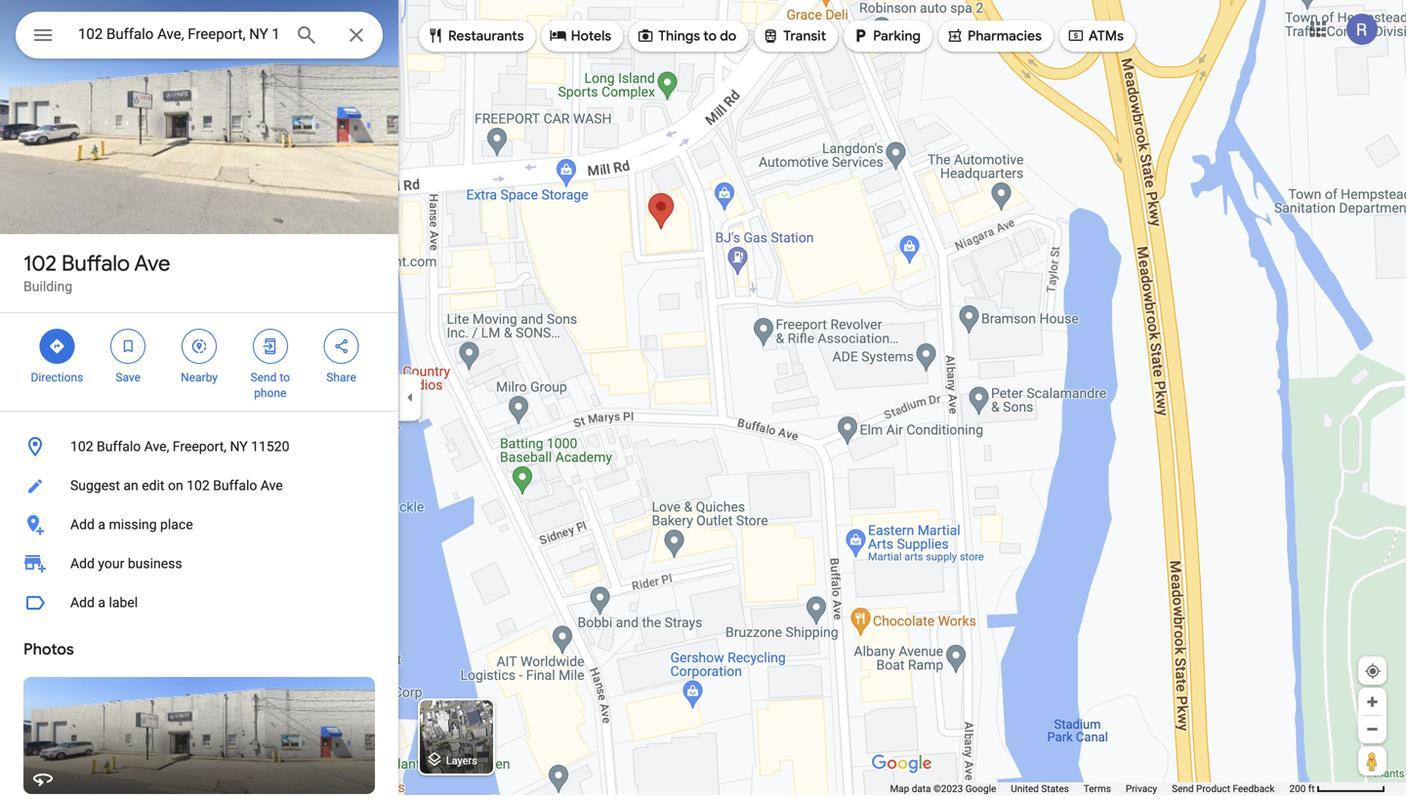 Task type: vqa. For each thing, say whether or not it's contained in the screenshot.
3 hr 13 min IAH – YYZ to the top
no



Task type: describe. For each thing, give the bounding box(es) containing it.
a for label
[[98, 595, 105, 611]]

building
[[23, 279, 72, 295]]

photos
[[23, 640, 74, 660]]

business
[[128, 556, 182, 572]]

suggest an edit on 102 buffalo ave
[[70, 478, 283, 494]]

ave,
[[144, 439, 169, 455]]

data
[[912, 784, 931, 795]]

none field inside 102 buffalo ave, freeport, ny 11520 field
[[78, 22, 279, 46]]

google maps element
[[0, 0, 1406, 796]]

 parking
[[852, 25, 921, 46]]

send for send to phone
[[251, 371, 277, 385]]

terms button
[[1084, 783, 1111, 796]]

privacy button
[[1126, 783, 1157, 796]]


[[190, 336, 208, 357]]

ave inside 102 buffalo ave building
[[134, 250, 170, 277]]

add a missing place button
[[0, 506, 398, 545]]

add for add a label
[[70, 595, 95, 611]]

102 buffalo ave main content
[[0, 0, 398, 796]]

buffalo for ave,
[[97, 439, 141, 455]]

 search field
[[16, 12, 383, 62]]

hotels
[[571, 27, 611, 45]]

feedback
[[1233, 784, 1275, 795]]

united states button
[[1011, 783, 1069, 796]]

 things to do
[[637, 25, 737, 46]]

add for add your business
[[70, 556, 95, 572]]

transit
[[783, 27, 826, 45]]


[[119, 336, 137, 357]]

a for missing
[[98, 517, 105, 533]]


[[549, 25, 567, 46]]

add your business link
[[0, 545, 398, 584]]

102 for ave,
[[70, 439, 93, 455]]

send for send product feedback
[[1172, 784, 1194, 795]]


[[762, 25, 779, 46]]

map data ©2023 google
[[890, 784, 996, 795]]


[[333, 336, 350, 357]]


[[946, 25, 964, 46]]

suggest
[[70, 478, 120, 494]]

buffalo for ave
[[62, 250, 130, 277]]

add for add a missing place
[[70, 517, 95, 533]]

to inside send to phone
[[280, 371, 290, 385]]

show your location image
[[1364, 663, 1382, 681]]

add a label
[[70, 595, 138, 611]]

ave inside button
[[261, 478, 283, 494]]

200 ft button
[[1289, 784, 1386, 795]]

 button
[[16, 12, 70, 62]]

on
[[168, 478, 183, 494]]

layers
[[446, 755, 477, 767]]

do
[[720, 27, 737, 45]]


[[852, 25, 869, 46]]

atms
[[1089, 27, 1124, 45]]



Task type: locate. For each thing, give the bounding box(es) containing it.
zoom out image
[[1365, 723, 1380, 737]]

send up phone
[[251, 371, 277, 385]]

states
[[1041, 784, 1069, 795]]

0 horizontal spatial ave
[[134, 250, 170, 277]]

©2023
[[933, 784, 963, 795]]

1 vertical spatial buffalo
[[97, 439, 141, 455]]

1 vertical spatial to
[[280, 371, 290, 385]]

buffalo up building
[[62, 250, 130, 277]]

zoom in image
[[1365, 695, 1380, 710]]

restaurants
[[448, 27, 524, 45]]

 atms
[[1067, 25, 1124, 46]]

send inside send to phone
[[251, 371, 277, 385]]

0 vertical spatial to
[[703, 27, 717, 45]]

send product feedback button
[[1172, 783, 1275, 796]]

add
[[70, 517, 95, 533], [70, 556, 95, 572], [70, 595, 95, 611]]

an
[[123, 478, 138, 494]]

footer containing map data ©2023 google
[[890, 783, 1289, 796]]

1 horizontal spatial ave
[[261, 478, 283, 494]]


[[48, 336, 66, 357]]

102 buffalo ave building
[[23, 250, 170, 295]]

buffalo down ny
[[213, 478, 257, 494]]

to
[[703, 27, 717, 45], [280, 371, 290, 385]]

send left 'product'
[[1172, 784, 1194, 795]]

missing
[[109, 517, 157, 533]]

place
[[160, 517, 193, 533]]

footer inside google maps element
[[890, 783, 1289, 796]]

pharmacies
[[968, 27, 1042, 45]]

google account: ruby anderson  
(rubyanndersson@gmail.com) image
[[1347, 14, 1378, 45]]

suggest an edit on 102 buffalo ave button
[[0, 467, 398, 506]]

to up phone
[[280, 371, 290, 385]]

directions
[[31, 371, 83, 385]]

send to phone
[[251, 371, 290, 400]]

 transit
[[762, 25, 826, 46]]

show street view coverage image
[[1358, 747, 1387, 776]]

add inside add a label button
[[70, 595, 95, 611]]

add down suggest
[[70, 517, 95, 533]]

 pharmacies
[[946, 25, 1042, 46]]

 hotels
[[549, 25, 611, 46]]


[[31, 21, 55, 49]]

1 a from the top
[[98, 517, 105, 533]]

102
[[23, 250, 57, 277], [70, 439, 93, 455], [187, 478, 210, 494]]

add a missing place
[[70, 517, 193, 533]]

3 add from the top
[[70, 595, 95, 611]]

add left label
[[70, 595, 95, 611]]

share
[[326, 371, 356, 385]]

terms
[[1084, 784, 1111, 795]]

200
[[1289, 784, 1306, 795]]

united states
[[1011, 784, 1069, 795]]

a left label
[[98, 595, 105, 611]]

0 horizontal spatial send
[[251, 371, 277, 385]]

2 vertical spatial buffalo
[[213, 478, 257, 494]]

nearby
[[181, 371, 218, 385]]

102 right on
[[187, 478, 210, 494]]

0 vertical spatial 102
[[23, 250, 57, 277]]

102 Buffalo Ave, Freeport, NY 11520 field
[[16, 12, 383, 59]]

1 vertical spatial add
[[70, 556, 95, 572]]

2 a from the top
[[98, 595, 105, 611]]

2 vertical spatial add
[[70, 595, 95, 611]]

edit
[[142, 478, 165, 494]]

102 buffalo ave, freeport, ny 11520 button
[[0, 428, 398, 467]]

collapse side panel image
[[399, 387, 421, 409]]

add your business
[[70, 556, 182, 572]]

1 vertical spatial a
[[98, 595, 105, 611]]

add inside add your business link
[[70, 556, 95, 572]]

0 vertical spatial send
[[251, 371, 277, 385]]

buffalo left ave,
[[97, 439, 141, 455]]

send product feedback
[[1172, 784, 1275, 795]]

freeport,
[[173, 439, 227, 455]]

to left do
[[703, 27, 717, 45]]

None field
[[78, 22, 279, 46]]

united
[[1011, 784, 1039, 795]]

0 vertical spatial a
[[98, 517, 105, 533]]

0 vertical spatial buffalo
[[62, 250, 130, 277]]

0 vertical spatial add
[[70, 517, 95, 533]]


[[261, 336, 279, 357]]

ny
[[230, 439, 248, 455]]

1 vertical spatial ave
[[261, 478, 283, 494]]

a inside button
[[98, 517, 105, 533]]

buffalo inside 102 buffalo ave building
[[62, 250, 130, 277]]

0 horizontal spatial to
[[280, 371, 290, 385]]

1 horizontal spatial 102
[[70, 439, 93, 455]]

a
[[98, 517, 105, 533], [98, 595, 105, 611]]

ft
[[1308, 784, 1315, 795]]

 restaurants
[[427, 25, 524, 46]]

ave up ""
[[134, 250, 170, 277]]

add left your
[[70, 556, 95, 572]]

privacy
[[1126, 784, 1157, 795]]

send
[[251, 371, 277, 385], [1172, 784, 1194, 795]]

1 vertical spatial send
[[1172, 784, 1194, 795]]

102 buffalo ave, freeport, ny 11520
[[70, 439, 289, 455]]

200 ft
[[1289, 784, 1315, 795]]

phone
[[254, 387, 286, 400]]

102 up suggest
[[70, 439, 93, 455]]

2 add from the top
[[70, 556, 95, 572]]

label
[[109, 595, 138, 611]]

save
[[116, 371, 141, 385]]

0 vertical spatial ave
[[134, 250, 170, 277]]

product
[[1196, 784, 1230, 795]]


[[1067, 25, 1085, 46]]

1 horizontal spatial send
[[1172, 784, 1194, 795]]

footer
[[890, 783, 1289, 796]]

parking
[[873, 27, 921, 45]]

to inside the  things to do
[[703, 27, 717, 45]]

1 horizontal spatial to
[[703, 27, 717, 45]]


[[427, 25, 444, 46]]

2 vertical spatial 102
[[187, 478, 210, 494]]

buffalo
[[62, 250, 130, 277], [97, 439, 141, 455], [213, 478, 257, 494]]

add a label button
[[0, 584, 398, 623]]

add inside the add a missing place button
[[70, 517, 95, 533]]

1 add from the top
[[70, 517, 95, 533]]

things
[[658, 27, 700, 45]]

ave
[[134, 250, 170, 277], [261, 478, 283, 494]]

11520
[[251, 439, 289, 455]]

map
[[890, 784, 909, 795]]

a left missing
[[98, 517, 105, 533]]

your
[[98, 556, 124, 572]]


[[637, 25, 654, 46]]

2 horizontal spatial 102
[[187, 478, 210, 494]]

google
[[965, 784, 996, 795]]

102 up building
[[23, 250, 57, 277]]

a inside button
[[98, 595, 105, 611]]

ave down 11520
[[261, 478, 283, 494]]

0 horizontal spatial 102
[[23, 250, 57, 277]]

102 inside 102 buffalo ave building
[[23, 250, 57, 277]]

actions for 102 buffalo ave region
[[0, 313, 398, 411]]

102 for ave
[[23, 250, 57, 277]]

1 vertical spatial 102
[[70, 439, 93, 455]]

send inside button
[[1172, 784, 1194, 795]]



